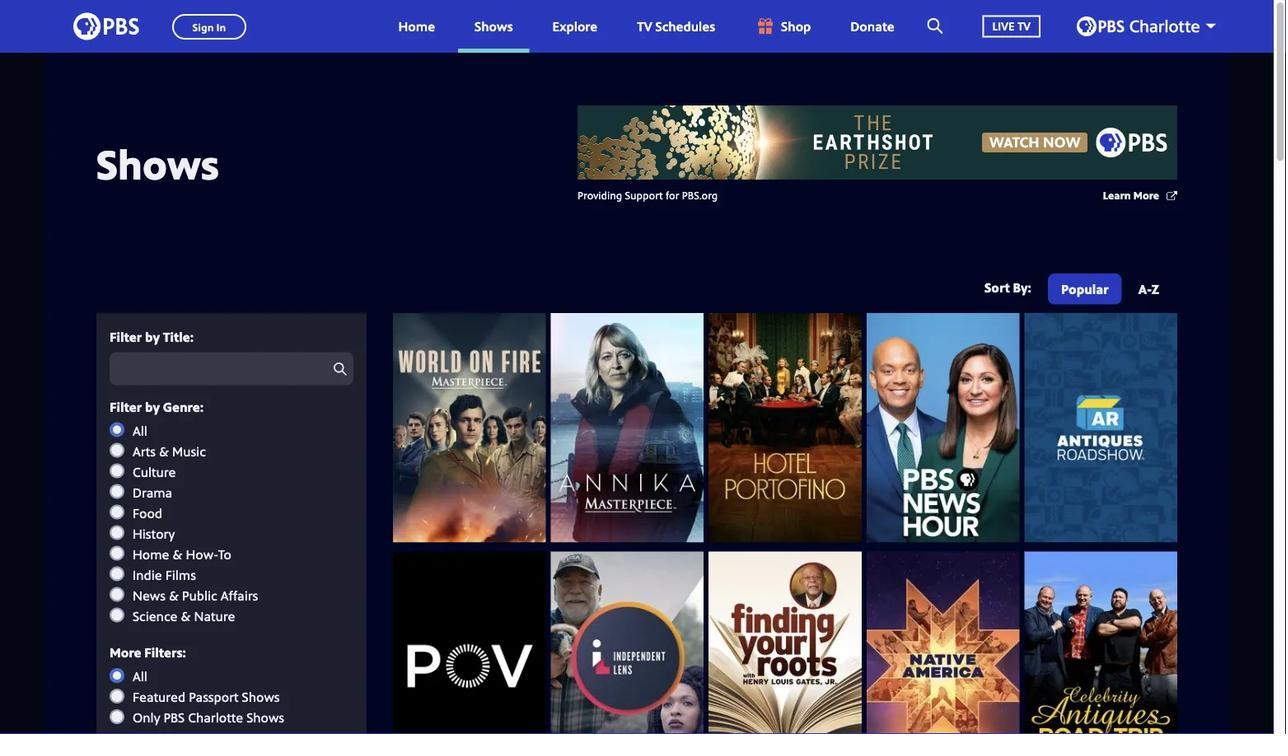 Task type: describe. For each thing, give the bounding box(es) containing it.
tv inside live tv link
[[1018, 18, 1031, 34]]

by:
[[1013, 279, 1032, 296]]

sort by: element
[[1045, 274, 1173, 308]]

learn more
[[1103, 187, 1160, 202]]

a-
[[1139, 280, 1152, 297]]

more inside more filters: all featured passport shows only pbs charlotte shows
[[110, 644, 141, 661]]

filter for filter by title:
[[110, 328, 142, 345]]

public
[[182, 586, 217, 604]]

donate
[[851, 17, 895, 35]]

learn more link
[[1103, 187, 1178, 204]]

food
[[133, 504, 162, 522]]

popular
[[1061, 280, 1109, 297]]

genre:
[[163, 398, 204, 416]]

pov image
[[393, 552, 546, 734]]

explore link
[[536, 0, 614, 53]]

celebrity antiques road trip image
[[1025, 552, 1178, 734]]

learn
[[1103, 187, 1131, 202]]

schedules
[[656, 17, 715, 35]]

search image
[[928, 18, 943, 34]]

pbs
[[164, 709, 185, 726]]

sort by:
[[985, 279, 1032, 296]]

news
[[133, 586, 166, 604]]

filter by genre: element
[[110, 422, 354, 625]]

science
[[133, 607, 178, 625]]

only
[[133, 709, 160, 726]]

nature
[[194, 607, 235, 625]]

live
[[993, 18, 1015, 34]]

arts
[[133, 442, 156, 460]]

music
[[172, 442, 206, 460]]

sort
[[985, 279, 1010, 296]]

filters:
[[144, 644, 186, 661]]

passport
[[189, 688, 239, 706]]

finding your roots image
[[709, 552, 862, 734]]

advertisement region
[[578, 105, 1178, 180]]

title:
[[163, 328, 194, 345]]

more filters: element
[[110, 668, 354, 726]]

filter for filter by genre: all arts & music culture drama food history home & how-to indie films news & public affairs science & nature
[[110, 398, 142, 416]]

all inside more filters: all featured passport shows only pbs charlotte shows
[[133, 668, 147, 685]]

donate link
[[834, 0, 911, 53]]

filter by genre: all arts & music culture drama food history home & how-to indie films news & public affairs science & nature
[[110, 398, 258, 625]]

pbs image
[[73, 8, 139, 45]]



Task type: locate. For each thing, give the bounding box(es) containing it.
featured
[[133, 688, 186, 706]]

home down history
[[133, 545, 169, 563]]

tv left 'schedules'
[[637, 17, 652, 35]]

z
[[1152, 280, 1160, 297]]

2 filter from the top
[[110, 398, 142, 416]]

tv inside the tv schedules link
[[637, 17, 652, 35]]

tv schedules
[[637, 17, 715, 35]]

how-
[[186, 545, 218, 563]]

more inside learn more link
[[1134, 187, 1160, 202]]

by for genre:
[[145, 398, 160, 416]]

world on fire image
[[393, 313, 546, 543]]

1 vertical spatial more
[[110, 644, 141, 661]]

more filters: all featured passport shows only pbs charlotte shows
[[110, 644, 284, 726]]

home inside "home" link
[[398, 17, 435, 35]]

more right learn
[[1134, 187, 1160, 202]]

0 horizontal spatial more
[[110, 644, 141, 661]]

by for title:
[[145, 328, 160, 345]]

1 vertical spatial filter
[[110, 398, 142, 416]]

tv schedules link
[[621, 0, 732, 53]]

live tv link
[[966, 0, 1057, 53]]

1 vertical spatial home
[[133, 545, 169, 563]]

1 horizontal spatial tv
[[1018, 18, 1031, 34]]

1 horizontal spatial more
[[1134, 187, 1160, 202]]

providing
[[578, 187, 622, 202]]

providing support for pbs.org
[[578, 187, 718, 202]]

all up arts
[[133, 422, 147, 439]]

shop
[[781, 17, 811, 35]]

by inside filter by genre: all arts & music culture drama food history home & how-to indie films news & public affairs science & nature
[[145, 398, 160, 416]]

explore
[[553, 17, 598, 35]]

1 vertical spatial by
[[145, 398, 160, 416]]

support
[[625, 187, 663, 202]]

& up films
[[173, 545, 183, 563]]

independent lens image
[[551, 552, 704, 734]]

charlotte
[[188, 709, 243, 726]]

0 vertical spatial more
[[1134, 187, 1160, 202]]

home
[[398, 17, 435, 35], [133, 545, 169, 563]]

home left shows link
[[398, 17, 435, 35]]

tv
[[637, 17, 652, 35], [1018, 18, 1031, 34]]

history
[[133, 525, 175, 542]]

native america image
[[867, 552, 1020, 734]]

indie
[[133, 566, 162, 584]]

& down public
[[181, 607, 191, 625]]

& right arts
[[159, 442, 169, 460]]

0 vertical spatial all
[[133, 422, 147, 439]]

1 filter from the top
[[110, 328, 142, 345]]

1 all from the top
[[133, 422, 147, 439]]

&
[[159, 442, 169, 460], [173, 545, 183, 563], [169, 586, 179, 604], [181, 607, 191, 625]]

by
[[145, 328, 160, 345], [145, 398, 160, 416]]

home inside filter by genre: all arts & music culture drama food history home & how-to indie films news & public affairs science & nature
[[133, 545, 169, 563]]

1 by from the top
[[145, 328, 160, 345]]

0 vertical spatial by
[[145, 328, 160, 345]]

pbs newshour image
[[867, 313, 1020, 543]]

drama
[[133, 483, 172, 501]]

filter inside filter by genre: all arts & music culture drama food history home & how-to indie films news & public affairs science & nature
[[110, 398, 142, 416]]

by left genre:
[[145, 398, 160, 416]]

filter up arts
[[110, 398, 142, 416]]

pbs charlotte image
[[1077, 16, 1200, 36]]

0 horizontal spatial home
[[133, 545, 169, 563]]

hotel portofino image
[[709, 313, 862, 543]]

more
[[1134, 187, 1160, 202], [110, 644, 141, 661]]

filter
[[110, 328, 142, 345], [110, 398, 142, 416]]

pbs.org
[[682, 187, 718, 202]]

0 horizontal spatial tv
[[637, 17, 652, 35]]

all up featured
[[133, 668, 147, 685]]

to
[[218, 545, 231, 563]]

shop link
[[738, 0, 828, 53]]

affairs
[[221, 586, 258, 604]]

shows link
[[458, 0, 530, 53]]

shows
[[475, 17, 513, 35], [96, 135, 219, 191], [242, 688, 280, 706], [247, 709, 284, 726]]

0 vertical spatial home
[[398, 17, 435, 35]]

2 all from the top
[[133, 668, 147, 685]]

annika image
[[551, 313, 704, 543]]

filter left "title:"
[[110, 328, 142, 345]]

1 vertical spatial all
[[133, 668, 147, 685]]

antiques roadshow image
[[1025, 313, 1178, 543]]

more left filters:
[[110, 644, 141, 661]]

culture
[[133, 463, 176, 481]]

0 vertical spatial filter
[[110, 328, 142, 345]]

home link
[[382, 0, 452, 53]]

& down films
[[169, 586, 179, 604]]

films
[[165, 566, 196, 584]]

2 by from the top
[[145, 398, 160, 416]]

Filter by Title: text field
[[110, 352, 354, 385]]

for
[[666, 187, 679, 202]]

1 horizontal spatial home
[[398, 17, 435, 35]]

all
[[133, 422, 147, 439], [133, 668, 147, 685]]

live tv
[[993, 18, 1031, 34]]

tv right live
[[1018, 18, 1031, 34]]

all inside filter by genre: all arts & music culture drama food history home & how-to indie films news & public affairs science & nature
[[133, 422, 147, 439]]

by left "title:"
[[145, 328, 160, 345]]

a-z
[[1139, 280, 1160, 297]]

filter by title:
[[110, 328, 194, 345]]



Task type: vqa. For each thing, say whether or not it's contained in the screenshot.
the right various
no



